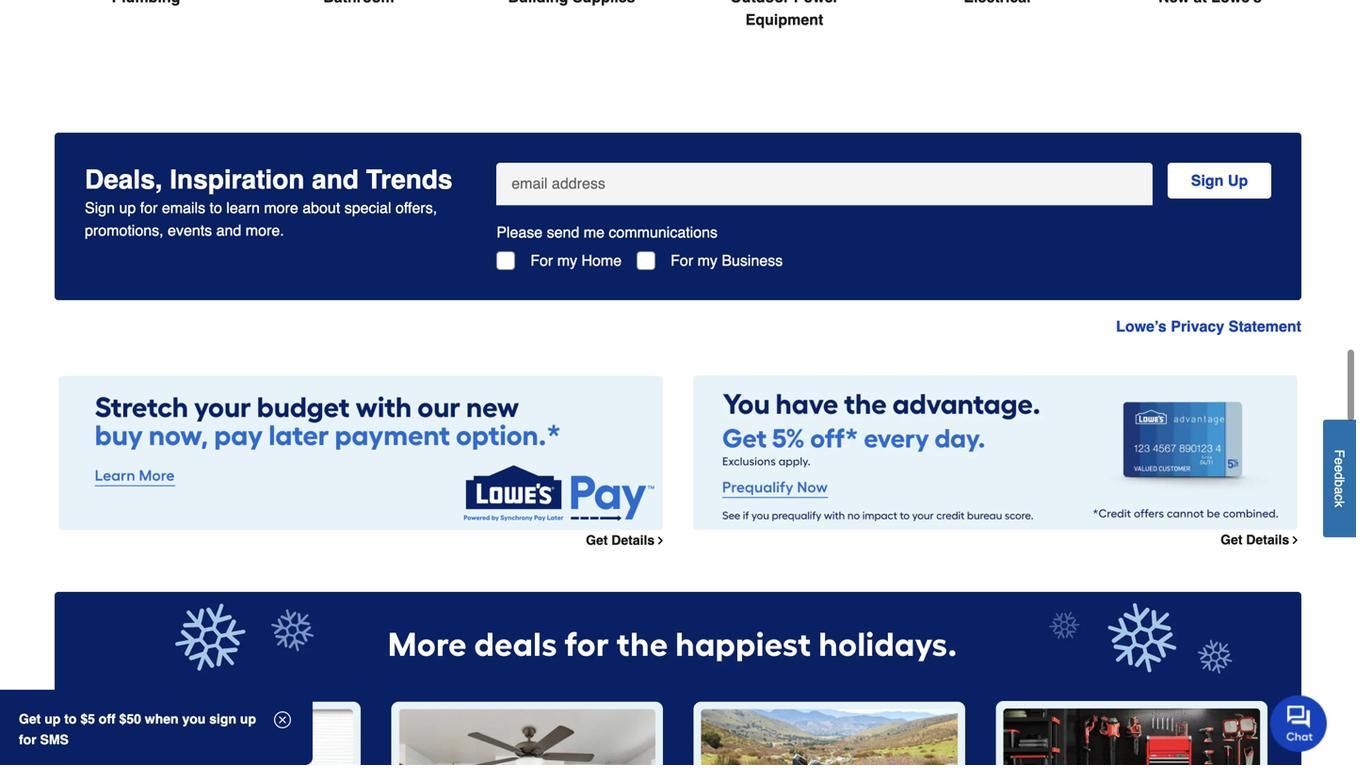 Task type: locate. For each thing, give the bounding box(es) containing it.
deals, inspiration and trends sign up for emails to learn more about special offers, promotions, events and more.
[[85, 165, 453, 239]]

to left learn in the left top of the page
[[210, 199, 222, 217]]

get for you have the advantage. 5 percent off every day. exclusions apply. image in the right of the page's get details button
[[1221, 533, 1243, 548]]

1 vertical spatial to
[[64, 712, 77, 727]]

1 horizontal spatial up
[[119, 199, 136, 217]]

you
[[182, 712, 206, 727]]

0 horizontal spatial for
[[531, 252, 553, 269]]

2 my from the left
[[698, 252, 718, 269]]

0 horizontal spatial and
[[216, 222, 241, 239]]

e up the "b"
[[1333, 465, 1348, 473]]

emailAddress text field
[[504, 163, 1146, 195]]

my
[[557, 252, 578, 269], [698, 252, 718, 269]]

lowe's privacy statement
[[1117, 318, 1302, 335]]

1 for from the left
[[531, 252, 553, 269]]

my for home
[[557, 252, 578, 269]]

1 e from the top
[[1333, 458, 1348, 465]]

0 vertical spatial to
[[210, 199, 222, 217]]

communications
[[609, 224, 718, 241]]

to inside get up to $5 off $50 when you sign up for sms
[[64, 712, 77, 727]]

up
[[119, 199, 136, 217], [44, 712, 61, 727], [240, 712, 256, 727]]

details for get details button associated with the lowe's pay. stretch your budget with our new buy now, pay later payment option. 'image' the chevron right icon
[[612, 533, 655, 549]]

2 horizontal spatial up
[[240, 712, 256, 727]]

1 horizontal spatial get
[[586, 533, 608, 549]]

0 horizontal spatial for
[[19, 733, 36, 748]]

you have the advantage. 5 percent off every day. exclusions apply. image
[[693, 376, 1298, 530]]

and
[[312, 165, 359, 195], [216, 222, 241, 239]]

to
[[210, 199, 222, 217], [64, 712, 77, 727]]

1 horizontal spatial get details button
[[1221, 533, 1302, 548]]

up to 30 percent off select outdoor power equipment. image
[[693, 702, 966, 766]]

get details button
[[1221, 533, 1302, 548], [586, 533, 667, 549]]

send
[[547, 224, 580, 241]]

when
[[145, 712, 179, 727]]

0 vertical spatial and
[[312, 165, 359, 195]]

for up the promotions, on the top left of the page
[[140, 199, 158, 217]]

1 horizontal spatial for
[[140, 199, 158, 217]]

0 horizontal spatial get details
[[586, 533, 655, 549]]

outdoor power equipment
[[730, 0, 839, 28]]

to left $5
[[64, 712, 77, 727]]

up inside the 'deals, inspiration and trends sign up for emails to learn more about special offers, promotions, events and more.'
[[119, 199, 136, 217]]

1 horizontal spatial my
[[698, 252, 718, 269]]

0 horizontal spatial chevron right image
[[655, 535, 667, 547]]

1 vertical spatial sign
[[85, 199, 115, 217]]

my left business
[[698, 252, 718, 269]]

business
[[722, 252, 783, 269]]

events
[[168, 222, 212, 239]]

e up d
[[1333, 458, 1348, 465]]

0 horizontal spatial get details button
[[586, 533, 667, 549]]

trends
[[366, 165, 453, 195]]

0 horizontal spatial my
[[557, 252, 578, 269]]

for left sms
[[19, 733, 36, 748]]

get details
[[1221, 533, 1290, 548], [586, 533, 655, 549]]

get up to $5 off $50 when you sign up for sms
[[19, 712, 256, 748]]

0 horizontal spatial sign
[[85, 199, 115, 217]]

d
[[1333, 473, 1348, 480]]

1 horizontal spatial get details
[[1221, 533, 1290, 548]]

for
[[140, 199, 158, 217], [19, 733, 36, 748]]

lowe's pay. stretch your budget with our new buy now, pay later payment option. image
[[58, 376, 663, 531]]

get details for get details button associated with the lowe's pay. stretch your budget with our new buy now, pay later payment option. 'image' the chevron right icon
[[586, 533, 655, 549]]

my down send
[[557, 252, 578, 269]]

and up about
[[312, 165, 359, 195]]

sign up the promotions, on the top left of the page
[[85, 199, 115, 217]]

0 vertical spatial for
[[140, 199, 158, 217]]

f e e d b a c k
[[1333, 450, 1348, 508]]

for for for my home
[[531, 252, 553, 269]]

1 chevron right image from the left
[[1290, 535, 1302, 547]]

2 horizontal spatial get
[[1221, 533, 1243, 548]]

up up the promotions, on the top left of the page
[[119, 199, 136, 217]]

1 horizontal spatial sign
[[1192, 172, 1224, 189]]

sign inside the 'deals, inspiration and trends sign up for emails to learn more about special offers, promotions, events and more.'
[[85, 199, 115, 217]]

1 vertical spatial for
[[19, 733, 36, 748]]

craftsman days are back. shop savings in store and online on select craftsman products. image
[[996, 702, 1268, 766]]

$50
[[119, 712, 141, 727]]

1 horizontal spatial details
[[1247, 533, 1290, 548]]

sign
[[1192, 172, 1224, 189], [85, 199, 115, 217]]

chevron right image
[[1290, 535, 1302, 547], [655, 535, 667, 547]]

to inside the 'deals, inspiration and trends sign up for emails to learn more about special offers, promotions, events and more.'
[[210, 199, 222, 217]]

sign left up
[[1192, 172, 1224, 189]]

learn
[[226, 199, 260, 217]]

lowe's
[[1117, 318, 1167, 335]]

get
[[1221, 533, 1243, 548], [586, 533, 608, 549], [19, 712, 41, 727]]

details for the chevron right icon corresponding to you have the advantage. 5 percent off every day. exclusions apply. image in the right of the page's get details button
[[1247, 533, 1290, 548]]

me
[[584, 224, 605, 241]]

more.
[[246, 222, 284, 239]]

e
[[1333, 458, 1348, 465], [1333, 465, 1348, 473]]

sign inside button
[[1192, 172, 1224, 189]]

2 for from the left
[[671, 252, 694, 269]]

1 my from the left
[[557, 252, 578, 269]]

up up sms
[[44, 712, 61, 727]]

sign up
[[1192, 172, 1249, 189]]

0 horizontal spatial up
[[44, 712, 61, 727]]

for down "communications"
[[671, 252, 694, 269]]

0 horizontal spatial details
[[612, 533, 655, 549]]

up right sign
[[240, 712, 256, 727]]

1 horizontal spatial chevron right image
[[1290, 535, 1302, 547]]

0 horizontal spatial to
[[64, 712, 77, 727]]

for down send
[[531, 252, 553, 269]]

1 vertical spatial and
[[216, 222, 241, 239]]

2 chevron right image from the left
[[655, 535, 667, 547]]

for my business
[[671, 252, 783, 269]]

for
[[531, 252, 553, 269], [671, 252, 694, 269]]

details
[[1247, 533, 1290, 548], [612, 533, 655, 549]]

1 horizontal spatial to
[[210, 199, 222, 217]]

k
[[1333, 501, 1348, 508]]

0 vertical spatial sign
[[1192, 172, 1224, 189]]

1 horizontal spatial for
[[671, 252, 694, 269]]

and down learn in the left top of the page
[[216, 222, 241, 239]]

0 horizontal spatial get
[[19, 712, 41, 727]]

up to 35 percent off select lighting and ceiling fans. image
[[391, 702, 663, 766]]

chevron right image for you have the advantage. 5 percent off every day. exclusions apply. image in the right of the page's get details button
[[1290, 535, 1302, 547]]



Task type: vqa. For each thing, say whether or not it's contained in the screenshot.
up to 55 percent off select smart home products. 'image'
yes



Task type: describe. For each thing, give the bounding box(es) containing it.
please send me communications
[[497, 224, 718, 241]]

chevron right image for get details button associated with the lowe's pay. stretch your budget with our new buy now, pay later payment option. 'image'
[[655, 535, 667, 547]]

b
[[1333, 480, 1348, 487]]

offers,
[[396, 199, 437, 217]]

sign
[[209, 712, 237, 727]]

sms
[[40, 733, 69, 748]]

f e e d b a c k button
[[1324, 420, 1357, 538]]

get details button for the lowe's pay. stretch your budget with our new buy now, pay later payment option. 'image'
[[586, 533, 667, 549]]

deals,
[[85, 165, 163, 195]]

privacy
[[1171, 318, 1225, 335]]

special
[[345, 199, 391, 217]]

statement
[[1229, 318, 1302, 335]]

c
[[1333, 495, 1348, 501]]

up
[[1228, 172, 1249, 189]]

for inside get up to $5 off $50 when you sign up for sms
[[19, 733, 36, 748]]

chat invite button image
[[1271, 695, 1328, 753]]

emails
[[162, 199, 205, 217]]

inspiration
[[170, 165, 305, 195]]

my for business
[[698, 252, 718, 269]]

get details button for you have the advantage. 5 percent off every day. exclusions apply. image in the right of the page
[[1221, 533, 1302, 548]]

home
[[582, 252, 622, 269]]

outdoor
[[730, 0, 790, 6]]

more
[[264, 199, 298, 217]]

f
[[1333, 450, 1348, 458]]

lowe's privacy statement link
[[1117, 318, 1302, 335]]

get details for the chevron right icon corresponding to you have the advantage. 5 percent off every day. exclusions apply. image in the right of the page's get details button
[[1221, 533, 1290, 548]]

promotions,
[[85, 222, 164, 239]]

get inside get up to $5 off $50 when you sign up for sms
[[19, 712, 41, 727]]

about
[[303, 199, 340, 217]]

equipment
[[746, 11, 824, 28]]

for for for my business
[[671, 252, 694, 269]]

$5
[[80, 712, 95, 727]]

2 e from the top
[[1333, 465, 1348, 473]]

please
[[497, 224, 543, 241]]

for my home
[[531, 252, 622, 269]]

1 horizontal spatial and
[[312, 165, 359, 195]]

outdoor power equipment link
[[693, 0, 876, 76]]

sign up button
[[1168, 163, 1272, 199]]

for inside the 'deals, inspiration and trends sign up for emails to learn more about special offers, promotions, events and more.'
[[140, 199, 158, 217]]

get for get details button associated with the lowe's pay. stretch your budget with our new buy now, pay later payment option. 'image'
[[586, 533, 608, 549]]

up to 55 percent off select smart home products. image
[[89, 702, 361, 766]]

a
[[1333, 487, 1348, 495]]

off
[[99, 712, 116, 727]]

more deals for the happiest holidays. image
[[55, 593, 1302, 683]]

power
[[794, 0, 839, 6]]



